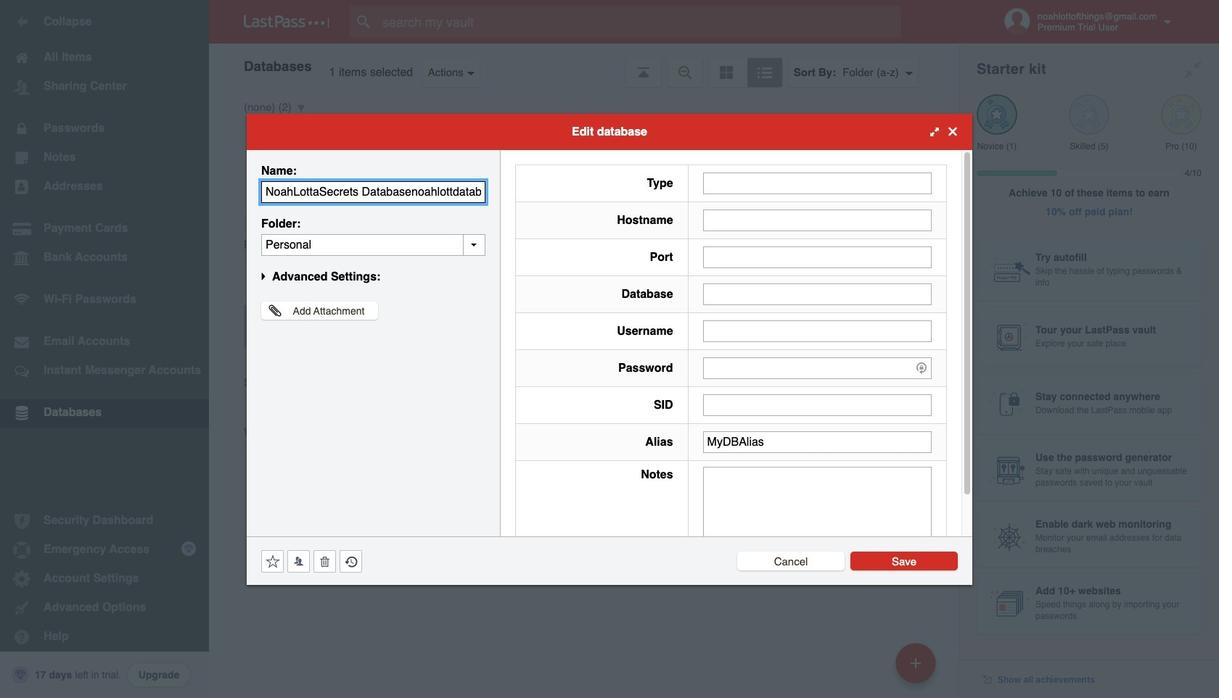 Task type: locate. For each thing, give the bounding box(es) containing it.
lastpass image
[[244, 15, 329, 28]]

None password field
[[703, 357, 932, 379]]

None text field
[[261, 181, 485, 203], [261, 234, 485, 256], [703, 246, 932, 268], [703, 283, 932, 305], [703, 320, 932, 342], [261, 181, 485, 203], [261, 234, 485, 256], [703, 246, 932, 268], [703, 283, 932, 305], [703, 320, 932, 342]]

main navigation navigation
[[0, 0, 209, 699]]

new item image
[[911, 659, 921, 669]]

None text field
[[703, 172, 932, 194], [703, 209, 932, 231], [703, 394, 932, 416], [703, 431, 932, 453], [703, 467, 932, 557], [703, 172, 932, 194], [703, 209, 932, 231], [703, 394, 932, 416], [703, 431, 932, 453], [703, 467, 932, 557]]

dialog
[[247, 114, 972, 585]]

Search search field
[[350, 6, 930, 38]]



Task type: describe. For each thing, give the bounding box(es) containing it.
vault options navigation
[[209, 44, 959, 87]]

new item navigation
[[890, 639, 945, 699]]

search my vault text field
[[350, 6, 930, 38]]



